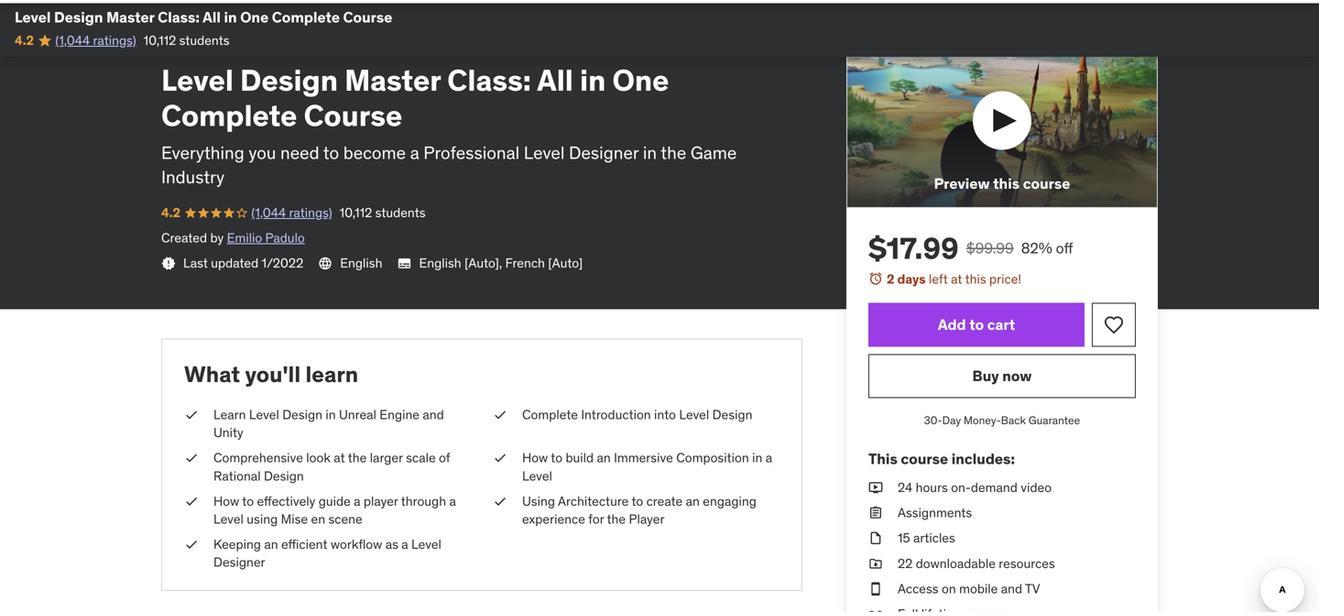 Task type: locate. For each thing, give the bounding box(es) containing it.
a inside how to build an immersive composition in a level
[[766, 450, 773, 466]]

design inside learn level design in unreal engine and unity
[[282, 406, 323, 423]]

game inside level design master class: all in one complete course everything you need to become a professional level designer in the game industry
[[691, 141, 737, 163]]

0 horizontal spatial one
[[240, 8, 269, 27]]

class:
[[158, 8, 200, 27], [447, 62, 531, 98]]

1 horizontal spatial an
[[597, 450, 611, 466]]

0 vertical spatial students
[[179, 32, 230, 48]]

0 vertical spatial complete
[[272, 8, 340, 27]]

1 vertical spatial game
[[691, 141, 737, 163]]

0 vertical spatial an
[[597, 450, 611, 466]]

rational
[[214, 468, 261, 484]]

to right need on the top of page
[[323, 141, 339, 163]]

the inside using architecture to create an engaging experience for the player
[[607, 511, 626, 527]]

1 vertical spatial one
[[613, 62, 669, 98]]

xsmall image
[[208, 34, 222, 48], [493, 406, 508, 424], [869, 479, 883, 497], [493, 492, 508, 510], [869, 504, 883, 522], [869, 529, 883, 547], [184, 536, 199, 554], [869, 555, 883, 573], [869, 580, 883, 598]]

now
[[1003, 366, 1032, 385]]

10,112 down become
[[340, 204, 372, 221]]

emilio
[[227, 230, 262, 246]]

1 horizontal spatial designer
[[569, 141, 639, 163]]

unreal
[[339, 406, 377, 423]]

students
[[179, 32, 230, 48], [375, 204, 426, 221]]

course up hours
[[901, 449, 949, 468]]

course up 82%
[[1023, 174, 1071, 193]]

class: up 'design' link
[[158, 8, 200, 27]]

complete up everything
[[161, 97, 297, 134]]

0 horizontal spatial 10,112
[[144, 32, 176, 48]]

all inside level design master class: all in one complete course everything you need to become a professional level designer in the game industry
[[537, 62, 574, 98]]

to inside button
[[970, 315, 984, 334]]

access
[[898, 580, 939, 597]]

22
[[898, 555, 913, 572]]

game design link
[[226, 29, 307, 52]]

1 horizontal spatial game
[[691, 141, 737, 163]]

0 horizontal spatial class:
[[158, 8, 200, 27]]

add to cart button
[[869, 303, 1085, 347]]

0 horizontal spatial english
[[340, 255, 383, 271]]

0 vertical spatial designer
[[569, 141, 639, 163]]

ratings) up 'padulo'
[[289, 204, 332, 221]]

how for how to effectively guide a player through a level using mise en scene
[[214, 493, 239, 509]]

keeping an efficient workflow as a level designer
[[214, 536, 442, 571]]

on
[[942, 580, 956, 597]]

1 vertical spatial complete
[[161, 97, 297, 134]]

how inside how to effectively guide a player through a level using mise en scene
[[214, 493, 239, 509]]

design link
[[161, 29, 204, 52]]

using architecture to create an engaging experience for the player
[[522, 493, 757, 527]]

ratings) left 'design' link
[[93, 32, 136, 48]]

complete inside level design master class: all in one complete course everything you need to become a professional level designer in the game industry
[[161, 97, 297, 134]]

course inside button
[[1023, 174, 1071, 193]]

0 horizontal spatial 4.2
[[15, 32, 34, 48]]

to for add to cart
[[970, 315, 984, 334]]

to left cart
[[970, 315, 984, 334]]

class: inside level design master class: all in one complete course everything you need to become a professional level designer in the game industry
[[447, 62, 531, 98]]

larger
[[370, 450, 403, 466]]

designer inside level design master class: all in one complete course everything you need to become a professional level designer in the game industry
[[569, 141, 639, 163]]

designer
[[569, 141, 639, 163], [214, 554, 265, 571]]

and
[[423, 406, 444, 423], [1001, 580, 1023, 597]]

preview this course button
[[847, 33, 1158, 208]]

at
[[951, 271, 963, 287], [334, 450, 345, 466]]

0 horizontal spatial designer
[[214, 554, 265, 571]]

a right through
[[449, 493, 456, 509]]

in inside learn level design in unreal engine and unity
[[326, 406, 336, 423]]

(1,044
[[55, 32, 90, 48], [251, 204, 286, 221]]

30-day money-back guarantee
[[924, 413, 1081, 427]]

1 vertical spatial how
[[214, 493, 239, 509]]

$17.99
[[869, 230, 959, 267]]

1 vertical spatial ratings)
[[289, 204, 332, 221]]

0 vertical spatial this
[[993, 174, 1020, 193]]

xsmall image for resources
[[869, 555, 883, 573]]

english right course language icon
[[340, 255, 383, 271]]

1 vertical spatial course
[[901, 449, 949, 468]]

designer inside keeping an efficient workflow as a level designer
[[214, 554, 265, 571]]

0 vertical spatial and
[[423, 406, 444, 423]]

an right create on the bottom
[[686, 493, 700, 509]]

one
[[240, 8, 269, 27], [613, 62, 669, 98]]

1 english from the left
[[340, 255, 383, 271]]

game design
[[226, 32, 307, 48]]

1 vertical spatial the
[[348, 450, 367, 466]]

using
[[522, 493, 555, 509]]

an down using
[[264, 536, 278, 553]]

and left the tv
[[1001, 580, 1023, 597]]

0 horizontal spatial at
[[334, 450, 345, 466]]

0 horizontal spatial (1,044 ratings)
[[55, 32, 136, 48]]

1 vertical spatial master
[[345, 62, 441, 98]]

0 horizontal spatial all
[[203, 8, 221, 27]]

2 vertical spatial the
[[607, 511, 626, 527]]

0 vertical spatial master
[[106, 8, 154, 27]]

0 horizontal spatial (1,044
[[55, 32, 90, 48]]

how down rational
[[214, 493, 239, 509]]

english right 'closed captions' image
[[419, 255, 461, 271]]

1 horizontal spatial class:
[[447, 62, 531, 98]]

class: up professional
[[447, 62, 531, 98]]

2 horizontal spatial the
[[661, 141, 687, 163]]

mise
[[281, 511, 308, 527]]

0 vertical spatial at
[[951, 271, 963, 287]]

1 vertical spatial class:
[[447, 62, 531, 98]]

0 vertical spatial one
[[240, 8, 269, 27]]

0 vertical spatial game
[[226, 32, 262, 48]]

access on mobile and tv
[[898, 580, 1041, 597]]

1 vertical spatial at
[[334, 450, 345, 466]]

a inside level design master class: all in one complete course everything you need to become a professional level designer in the game industry
[[410, 141, 419, 163]]

0 horizontal spatial game
[[226, 32, 262, 48]]

in
[[224, 8, 237, 27], [580, 62, 606, 98], [643, 141, 657, 163], [326, 406, 336, 423], [752, 450, 763, 466]]

1 vertical spatial students
[[375, 204, 426, 221]]

0 horizontal spatial students
[[179, 32, 230, 48]]

1 horizontal spatial and
[[1001, 580, 1023, 597]]

preview this course
[[934, 174, 1071, 193]]

1 vertical spatial course
[[304, 97, 403, 134]]

experience
[[522, 511, 585, 527]]

level inside how to build an immersive composition in a level
[[522, 468, 552, 484]]

0 horizontal spatial this
[[965, 271, 987, 287]]

days
[[898, 271, 926, 287]]

this
[[993, 174, 1020, 193], [965, 271, 987, 287]]

master for level design master class: all in one complete course
[[106, 8, 154, 27]]

buy now
[[973, 366, 1032, 385]]

1 horizontal spatial course
[[1023, 174, 1071, 193]]

off
[[1056, 239, 1073, 257]]

1 vertical spatial (1,044 ratings)
[[251, 204, 332, 221]]

(1,044 ratings)
[[55, 32, 136, 48], [251, 204, 332, 221]]

and inside learn level design in unreal engine and unity
[[423, 406, 444, 423]]

1 horizontal spatial master
[[345, 62, 441, 98]]

an inside keeping an efficient workflow as a level designer
[[264, 536, 278, 553]]

at right look
[[334, 450, 345, 466]]

master inside level design master class: all in one complete course everything you need to become a professional level designer in the game industry
[[345, 62, 441, 98]]

10,112
[[144, 32, 176, 48], [340, 204, 372, 221]]

1 horizontal spatial students
[[375, 204, 426, 221]]

to for how to effectively guide a player through a level using mise en scene
[[242, 493, 254, 509]]

complete up game design
[[272, 8, 340, 27]]

comprehensive
[[214, 450, 303, 466]]

students up 'closed captions' image
[[375, 204, 426, 221]]

1 vertical spatial (1,044
[[251, 204, 286, 221]]

one inside level design master class: all in one complete course everything you need to become a professional level designer in the game industry
[[613, 62, 669, 98]]

create
[[647, 493, 683, 509]]

0 horizontal spatial the
[[348, 450, 367, 466]]

1 horizontal spatial (1,044
[[251, 204, 286, 221]]

how inside how to build an immersive composition in a level
[[522, 450, 548, 466]]

0 horizontal spatial ratings)
[[93, 32, 136, 48]]

xsmall image for comprehensive look at the larger scale of rational design
[[184, 449, 199, 467]]

a inside keeping an efficient workflow as a level designer
[[402, 536, 408, 553]]

introduction
[[581, 406, 651, 423]]

xsmall image for efficient
[[184, 536, 199, 554]]

1 vertical spatial designer
[[214, 554, 265, 571]]

0 vertical spatial (1,044 ratings)
[[55, 32, 136, 48]]

complete up build
[[522, 406, 578, 423]]

10,112 students up 'closed captions' image
[[340, 204, 426, 221]]

0 vertical spatial course
[[343, 8, 393, 27]]

industry
[[161, 166, 225, 188]]

this left the price!
[[965, 271, 987, 287]]

a right become
[[410, 141, 419, 163]]

xsmall image
[[161, 256, 176, 271], [184, 406, 199, 424], [184, 449, 199, 467], [493, 449, 508, 467], [184, 492, 199, 510], [869, 605, 883, 612]]

2 english from the left
[[419, 255, 461, 271]]

to left build
[[551, 450, 563, 466]]

0 vertical spatial course
[[1023, 174, 1071, 193]]

how
[[522, 450, 548, 466], [214, 493, 239, 509]]

(1,044 ratings) up 'padulo'
[[251, 204, 332, 221]]

become
[[343, 141, 406, 163]]

buy now button
[[869, 354, 1136, 398]]

to for how to build an immersive composition in a level
[[551, 450, 563, 466]]

4.2
[[15, 32, 34, 48], [161, 204, 180, 221]]

to inside how to effectively guide a player through a level using mise en scene
[[242, 493, 254, 509]]

0 vertical spatial all
[[203, 8, 221, 27]]

design inside level design master class: all in one complete course everything you need to become a professional level designer in the game industry
[[240, 62, 338, 98]]

closed captions image
[[397, 256, 412, 271]]

a right as at bottom left
[[402, 536, 408, 553]]

class: for level design master class: all in one complete course everything you need to become a professional level designer in the game industry
[[447, 62, 531, 98]]

wishlist image
[[1103, 314, 1125, 336]]

english for english
[[340, 255, 383, 271]]

ratings)
[[93, 32, 136, 48], [289, 204, 332, 221]]

$99.99
[[966, 239, 1014, 257]]

a right composition on the bottom right of the page
[[766, 450, 773, 466]]

2 horizontal spatial an
[[686, 493, 700, 509]]

scene
[[328, 511, 363, 527]]

2 vertical spatial an
[[264, 536, 278, 553]]

0 horizontal spatial course
[[901, 449, 949, 468]]

last updated 1/2022
[[183, 255, 304, 271]]

2 vertical spatial complete
[[522, 406, 578, 423]]

through
[[401, 493, 446, 509]]

game
[[226, 32, 262, 48], [691, 141, 737, 163]]

learn
[[306, 360, 359, 388]]

(1,044 ratings) left 'design' link
[[55, 32, 136, 48]]

10,112 students down level design master class: all in one complete course
[[144, 32, 230, 48]]

to inside how to build an immersive composition in a level
[[551, 450, 563, 466]]

cart
[[988, 315, 1015, 334]]

level inside keeping an efficient workflow as a level designer
[[411, 536, 442, 553]]

1 horizontal spatial the
[[607, 511, 626, 527]]

0 vertical spatial class:
[[158, 8, 200, 27]]

[auto], french
[[465, 255, 545, 271]]

0 vertical spatial the
[[661, 141, 687, 163]]

complete introduction into level design
[[522, 406, 753, 423]]

an
[[597, 450, 611, 466], [686, 493, 700, 509], [264, 536, 278, 553]]

1 vertical spatial 4.2
[[161, 204, 180, 221]]

0 horizontal spatial an
[[264, 536, 278, 553]]

build
[[566, 450, 594, 466]]

1 horizontal spatial english
[[419, 255, 461, 271]]

0 horizontal spatial master
[[106, 8, 154, 27]]

to up using
[[242, 493, 254, 509]]

0 vertical spatial how
[[522, 450, 548, 466]]

this
[[869, 449, 898, 468]]

0 horizontal spatial how
[[214, 493, 239, 509]]

1 horizontal spatial 10,112 students
[[340, 204, 426, 221]]

level inside learn level design in unreal engine and unity
[[249, 406, 279, 423]]

at right left
[[951, 271, 963, 287]]

to
[[323, 141, 339, 163], [970, 315, 984, 334], [551, 450, 563, 466], [242, 493, 254, 509], [632, 493, 643, 509]]

everything
[[161, 141, 244, 163]]

1 vertical spatial this
[[965, 271, 987, 287]]

this right preview
[[993, 174, 1020, 193]]

course for level design master class: all in one complete course everything you need to become a professional level designer in the game industry
[[304, 97, 403, 134]]

1 horizontal spatial all
[[537, 62, 574, 98]]

how up using
[[522, 450, 548, 466]]

to up player in the bottom of the page
[[632, 493, 643, 509]]

an inside using architecture to create an engaging experience for the player
[[686, 493, 700, 509]]

1 vertical spatial 10,112 students
[[340, 204, 426, 221]]

0 horizontal spatial 10,112 students
[[144, 32, 230, 48]]

to inside level design master class: all in one complete course everything you need to become a professional level designer in the game industry
[[323, 141, 339, 163]]

1 horizontal spatial one
[[613, 62, 669, 98]]

immersive
[[614, 450, 673, 466]]

82%
[[1022, 239, 1053, 257]]

complete for level design master class: all in one complete course
[[272, 8, 340, 27]]

1 vertical spatial an
[[686, 493, 700, 509]]

design
[[54, 8, 103, 27], [161, 32, 204, 48], [265, 32, 307, 48], [240, 62, 338, 98], [282, 406, 323, 423], [713, 406, 753, 423], [264, 468, 304, 484]]

course
[[1023, 174, 1071, 193], [901, 449, 949, 468]]

1 horizontal spatial 10,112
[[340, 204, 372, 221]]

how for how to build an immersive composition in a level
[[522, 450, 548, 466]]

an right build
[[597, 450, 611, 466]]

player
[[364, 493, 398, 509]]

master
[[106, 8, 154, 27], [345, 62, 441, 98]]

course inside level design master class: all in one complete course everything you need to become a professional level designer in the game industry
[[304, 97, 403, 134]]

professional
[[424, 141, 520, 163]]

1 horizontal spatial this
[[993, 174, 1020, 193]]

0 horizontal spatial and
[[423, 406, 444, 423]]

10,112 down level design master class: all in one complete course
[[144, 32, 176, 48]]

updated
[[211, 255, 259, 271]]

1 horizontal spatial how
[[522, 450, 548, 466]]

students down level design master class: all in one complete course
[[179, 32, 230, 48]]

1 vertical spatial all
[[537, 62, 574, 98]]

and right engine
[[423, 406, 444, 423]]

to inside using architecture to create an engaging experience for the player
[[632, 493, 643, 509]]



Task type: describe. For each thing, give the bounding box(es) containing it.
you'll
[[245, 360, 301, 388]]

this inside button
[[993, 174, 1020, 193]]

last
[[183, 255, 208, 271]]

mobile
[[959, 580, 998, 597]]

all for level design master class: all in one complete course everything you need to become a professional level designer in the game industry
[[537, 62, 574, 98]]

24 hours on-demand video
[[898, 479, 1052, 496]]

alarm image
[[869, 271, 883, 286]]

by
[[210, 230, 224, 246]]

efficient
[[281, 536, 328, 553]]

1/2022
[[262, 255, 304, 271]]

0 vertical spatial 4.2
[[15, 32, 34, 48]]

downloadable
[[916, 555, 996, 572]]

resources
[[999, 555, 1055, 572]]

15
[[898, 530, 910, 546]]

0 vertical spatial (1,044
[[55, 32, 90, 48]]

of
[[439, 450, 450, 466]]

money-
[[964, 413, 1001, 427]]

english for english [auto], french [auto]
[[419, 255, 461, 271]]

xsmall image for to
[[493, 492, 508, 510]]

xsmall image for on-
[[869, 479, 883, 497]]

into
[[654, 406, 676, 423]]

workflow
[[331, 536, 382, 553]]

0 vertical spatial 10,112
[[144, 32, 176, 48]]

15 articles
[[898, 530, 956, 546]]

24
[[898, 479, 913, 496]]

using
[[247, 511, 278, 527]]

xsmall image for how to effectively guide a player through a level using mise en scene
[[184, 492, 199, 510]]

need
[[280, 141, 319, 163]]

how to effectively guide a player through a level using mise en scene
[[214, 493, 456, 527]]

composition
[[676, 450, 749, 466]]

0 vertical spatial ratings)
[[93, 32, 136, 48]]

[auto]
[[548, 255, 583, 271]]

as
[[385, 536, 399, 553]]

you
[[249, 141, 276, 163]]

back
[[1001, 413, 1026, 427]]

1 vertical spatial and
[[1001, 580, 1023, 597]]

english [auto], french [auto]
[[419, 255, 583, 271]]

in inside how to build an immersive composition in a level
[[752, 450, 763, 466]]

en
[[311, 511, 325, 527]]

this course includes:
[[869, 449, 1015, 468]]

one for level design master class: all in one complete course everything you need to become a professional level designer in the game industry
[[613, 62, 669, 98]]

add
[[938, 315, 966, 334]]

created
[[161, 230, 207, 246]]

master for level design master class: all in one complete course everything you need to become a professional level designer in the game industry
[[345, 62, 441, 98]]

effectively
[[257, 493, 316, 509]]

comprehensive look at the larger scale of rational design
[[214, 450, 450, 484]]

2
[[887, 271, 895, 287]]

level inside how to effectively guide a player through a level using mise en scene
[[214, 511, 244, 527]]

learn
[[214, 406, 246, 423]]

learn level design in unreal engine and unity
[[214, 406, 444, 441]]

guide
[[319, 493, 351, 509]]

game inside game design link
[[226, 32, 262, 48]]

video
[[1021, 479, 1052, 496]]

1 horizontal spatial 4.2
[[161, 204, 180, 221]]

emilio padulo link
[[227, 230, 305, 246]]

xsmall image for how to build an immersive composition in a level
[[493, 449, 508, 467]]

1 horizontal spatial at
[[951, 271, 963, 287]]

keeping
[[214, 536, 261, 553]]

how to build an immersive composition in a level
[[522, 450, 773, 484]]

buy
[[973, 366, 999, 385]]

engine
[[380, 406, 420, 423]]

xsmall image for last updated 1/2022
[[161, 256, 176, 271]]

look
[[306, 450, 331, 466]]

complete for level design master class: all in one complete course everything you need to become a professional level designer in the game industry
[[161, 97, 297, 134]]

architecture
[[558, 493, 629, 509]]

add to cart
[[938, 315, 1015, 334]]

guarantee
[[1029, 413, 1081, 427]]

day
[[943, 413, 961, 427]]

left
[[929, 271, 948, 287]]

what
[[184, 360, 240, 388]]

xsmall image for learn level design in unreal engine and unity
[[184, 406, 199, 424]]

0 vertical spatial 10,112 students
[[144, 32, 230, 48]]

engaging
[[703, 493, 757, 509]]

course language image
[[318, 256, 333, 271]]

padulo
[[265, 230, 305, 246]]

level design master class: all in one complete course everything you need to become a professional level designer in the game industry
[[161, 62, 737, 188]]

one for level design master class: all in one complete course
[[240, 8, 269, 27]]

2 days left at this price!
[[887, 271, 1022, 287]]

the inside level design master class: all in one complete course everything you need to become a professional level designer in the game industry
[[661, 141, 687, 163]]

at inside comprehensive look at the larger scale of rational design
[[334, 450, 345, 466]]

an inside how to build an immersive composition in a level
[[597, 450, 611, 466]]

includes:
[[952, 449, 1015, 468]]

xsmall image for mobile
[[869, 580, 883, 598]]

created by emilio padulo
[[161, 230, 305, 246]]

1 vertical spatial 10,112
[[340, 204, 372, 221]]

the inside comprehensive look at the larger scale of rational design
[[348, 450, 367, 466]]

30-
[[924, 413, 943, 427]]

a up the scene
[[354, 493, 361, 509]]

level design master class: all in one complete course
[[15, 8, 393, 27]]

scale
[[406, 450, 436, 466]]

design inside comprehensive look at the larger scale of rational design
[[264, 468, 304, 484]]

hours
[[916, 479, 948, 496]]

class: for level design master class: all in one complete course
[[158, 8, 200, 27]]

course for level design master class: all in one complete course
[[343, 8, 393, 27]]

demand
[[971, 479, 1018, 496]]

xsmall image for into
[[493, 406, 508, 424]]

$17.99 $99.99 82% off
[[869, 230, 1073, 267]]

all for level design master class: all in one complete course
[[203, 8, 221, 27]]

on-
[[951, 479, 971, 496]]

1 horizontal spatial ratings)
[[289, 204, 332, 221]]

what you'll learn
[[184, 360, 359, 388]]

assignments
[[898, 505, 972, 521]]

1 horizontal spatial (1,044 ratings)
[[251, 204, 332, 221]]

price!
[[990, 271, 1022, 287]]

preview
[[934, 174, 990, 193]]

player
[[629, 511, 665, 527]]

articles
[[914, 530, 956, 546]]



Task type: vqa. For each thing, say whether or not it's contained in the screenshot.
Web Development Masterclass - Online Certification Course link
no



